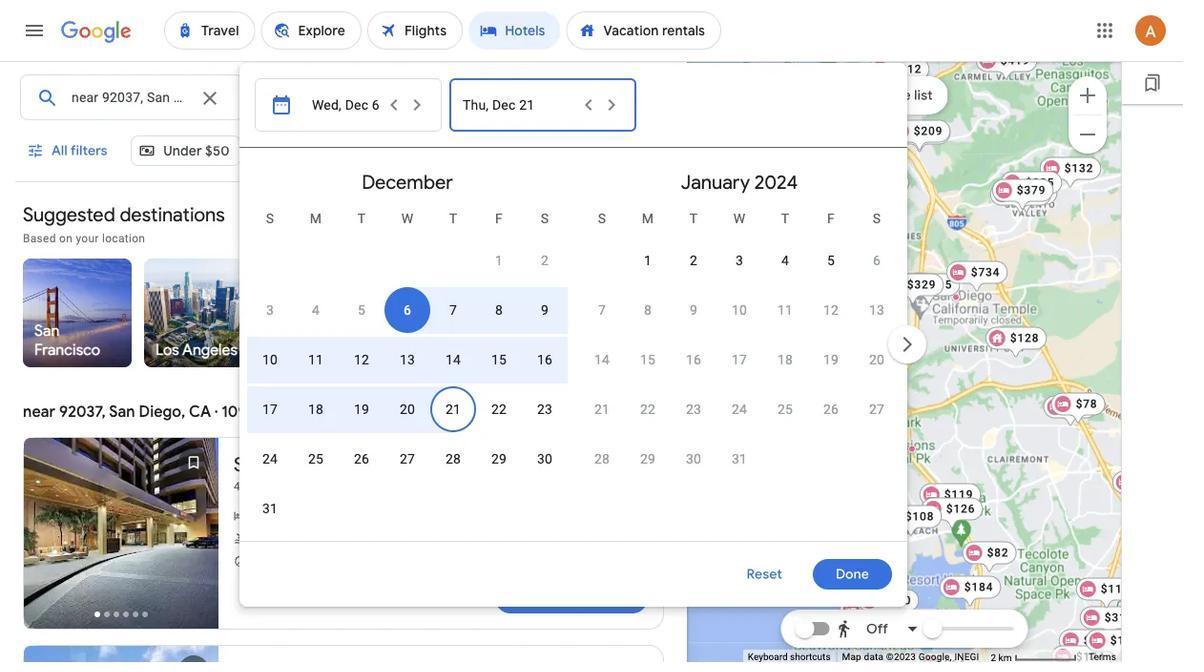 Task type: locate. For each thing, give the bounding box(es) containing it.
m up mon, jan 1 element
[[642, 210, 654, 226]]

27 button right 'tue, dec 26' element
[[385, 436, 431, 482]]

6 left set check-in one day earlier. icon
[[372, 97, 380, 113]]

24 left thu, jan 25 element
[[732, 401, 748, 417]]

wed, jan 3 element
[[736, 251, 744, 270]]

4 button
[[763, 238, 809, 284], [293, 287, 339, 333]]

1 horizontal spatial 28 button
[[579, 436, 625, 482]]

0 horizontal spatial 27
[[400, 451, 415, 467]]

december row group
[[247, 156, 568, 534]]

1 horizontal spatial 23
[[686, 401, 702, 417]]

2 f from the left
[[828, 210, 835, 226]]

mon, dec 11 element
[[308, 350, 324, 369]]

1 vertical spatial 19
[[354, 401, 370, 417]]

10 left thu, jan 11 element
[[732, 302, 748, 318]]

1 horizontal spatial 7
[[599, 302, 606, 318]]

13 inside january 2024 row group
[[870, 302, 885, 318]]

23 inside december row group
[[537, 401, 553, 417]]

1 t from the left
[[358, 210, 366, 226]]

1 horizontal spatial 15
[[641, 352, 656, 368]]

16 button left 'wed, jan 17' element
[[671, 337, 717, 383]]

sat, jan 6 element
[[873, 251, 881, 270]]

17 inside january 2024 row group
[[732, 352, 748, 368]]

9 for tue, jan 9 element
[[690, 302, 698, 318]]

2 w from the left
[[734, 210, 746, 226]]

1 vertical spatial $119
[[945, 488, 974, 502]]

28 left mon, jan 29 element
[[595, 451, 610, 467]]

0 vertical spatial 11
[[778, 302, 793, 318]]

keyboard
[[748, 652, 788, 663]]

14 inside december row group
[[446, 352, 461, 368]]

31
[[732, 451, 748, 467], [262, 501, 278, 516]]

11 button left fri, jan 12 element
[[763, 287, 809, 333]]

set check-in one day earlier. image
[[383, 94, 406, 116]]

0 horizontal spatial 30
[[537, 451, 553, 467]]

25 left 'tue, dec 26' element
[[308, 451, 324, 467]]

8 right sun, jan 7 element
[[644, 302, 652, 318]]

7 for thu, dec 7 element
[[450, 302, 457, 318]]

6 up palm
[[404, 302, 411, 318]]

16 inside january 2024 row group
[[686, 352, 702, 368]]

0 vertical spatial 4
[[782, 253, 790, 268]]

12 inside december row group
[[354, 352, 370, 368]]

9 inside january 2024 row group
[[690, 302, 698, 318]]

0 horizontal spatial 18 button
[[293, 387, 339, 432]]

0 vertical spatial $132 link
[[1040, 157, 1102, 189]]

29 left sat, dec 30 element on the left of page
[[492, 451, 507, 467]]

1 horizontal spatial 13
[[870, 302, 885, 318]]

6 button right fri, jan 5 element
[[854, 238, 900, 284]]

view prices link
[[495, 583, 648, 614]]

16 right fri, dec 15 element at the left bottom
[[537, 352, 553, 368]]

17 button
[[717, 337, 763, 383], [247, 387, 293, 432]]

grid
[[247, 156, 900, 553]]

google,
[[919, 652, 953, 663]]

$108
[[906, 510, 935, 524]]

11 inside december row group
[[308, 352, 324, 368]]

11 left fri, jan 12 element
[[778, 302, 793, 318]]

1
[[495, 253, 503, 268], [644, 253, 652, 268]]

23 button right mon, jan 22 element
[[671, 387, 717, 432]]

s down star
[[598, 210, 606, 226]]

21
[[520, 97, 535, 113], [446, 401, 461, 417], [595, 401, 610, 417]]

1 button left sat, dec 2 "element"
[[476, 238, 522, 284]]

$203
[[790, 348, 819, 361]]

san diego marriott la jolla image
[[953, 294, 960, 301]]

w inside january 2024 row group
[[734, 210, 746, 226]]

1 vertical spatial 31 button
[[247, 486, 293, 532]]

21 button left fri, dec 22 element
[[431, 387, 476, 432]]

3 inside december row group
[[266, 302, 274, 318]]

1 w from the left
[[402, 210, 414, 226]]

2 28 from the left
[[595, 451, 610, 467]]

13 for the wed, dec 13 element
[[400, 352, 415, 368]]

21 inside january 2024 row group
[[595, 401, 610, 417]]

row containing 10
[[247, 335, 568, 385]]

30 inside january 2024 row group
[[686, 451, 702, 467]]

10 down the santa
[[262, 352, 278, 368]]

f up fri, jan 5 element
[[828, 210, 835, 226]]

1 horizontal spatial 4 button
[[763, 238, 809, 284]]

26 inside january 2024 row group
[[824, 401, 839, 417]]

0 horizontal spatial 8 button
[[476, 287, 522, 333]]

fri, dec 15 element
[[492, 350, 507, 369]]

1 f from the left
[[495, 210, 503, 226]]

26 inside december row group
[[354, 451, 370, 467]]

1 horizontal spatial 26 button
[[809, 387, 854, 432]]

$132
[[1065, 162, 1094, 175], [782, 415, 811, 428]]

off
[[867, 621, 889, 638]]

1 horizontal spatial $126
[[1111, 634, 1140, 648]]

1 horizontal spatial 21
[[520, 97, 535, 113]]

dialog containing december
[[240, 63, 931, 607]]

2 inside row group
[[690, 253, 698, 268]]

$419
[[1001, 54, 1030, 67]]

5 for fri, jan 5 element
[[828, 253, 835, 268]]

1 horizontal spatial 2
[[623, 89, 631, 105]]

21 for 2nd '21' button from the right
[[446, 401, 461, 417]]

san for san francisco
[[34, 321, 60, 341]]

m inside january 2024 row group
[[642, 210, 654, 226]]

1 vertical spatial 3 button
[[247, 287, 293, 333]]

2 8 from the left
[[644, 302, 652, 318]]

19 inside december row group
[[354, 401, 370, 417]]

2 button for january 2024
[[671, 238, 717, 284]]

1 vertical spatial 25
[[308, 451, 324, 467]]

m inside row group
[[310, 210, 322, 226]]

1 vertical spatial 11
[[308, 352, 324, 368]]

wed, jan 31 element
[[732, 450, 748, 469]]

25 button inside december row group
[[293, 436, 339, 482]]

18 for thu, jan 18 element on the right bottom of the page
[[778, 352, 793, 368]]

1 8 from the left
[[495, 302, 503, 318]]

8 inside december row group
[[495, 302, 503, 318]]

30 inside december row group
[[537, 451, 553, 467]]

2 16 from the left
[[686, 352, 702, 368]]

1 vertical spatial 17
[[262, 401, 278, 417]]

11 down the santa
[[308, 352, 324, 368]]

row
[[476, 228, 568, 285], [625, 228, 900, 285], [247, 285, 568, 335], [579, 285, 900, 335], [247, 335, 568, 385], [579, 335, 900, 385], [247, 385, 568, 434], [579, 385, 900, 434], [247, 434, 568, 484], [579, 434, 763, 484]]

mon, jan 15 element
[[641, 350, 656, 369]]

2 1 from the left
[[644, 253, 652, 268]]

san for san jose
[[519, 340, 545, 360]]

17 left mon, dec 18 element
[[262, 401, 278, 417]]

$126 link
[[922, 498, 984, 530], [1086, 630, 1148, 662]]

2 inside december row group
[[541, 253, 549, 268]]

1 23 button from the left
[[522, 387, 568, 432]]

1 horizontal spatial 31
[[732, 451, 748, 467]]

fri, jan 12 element
[[824, 301, 839, 320]]

$119 link up "$82" link
[[920, 484, 982, 516]]

7 inside january 2024 row group
[[599, 302, 606, 318]]

santa
[[277, 321, 315, 341]]

2 29 from the left
[[641, 451, 656, 467]]

11 inside january 2024 row group
[[778, 302, 793, 318]]

0 vertical spatial 27
[[870, 401, 885, 417]]

1 vertical spatial 17 button
[[247, 387, 293, 432]]

1 horizontal spatial 3 button
[[717, 238, 763, 284]]

14 for sun, jan 14 element
[[595, 352, 610, 368]]

25
[[778, 401, 793, 417], [308, 451, 324, 467]]

0 vertical spatial 18
[[778, 352, 793, 368]]

13 inside december row group
[[400, 352, 415, 368]]

set check-in one day later. image
[[406, 94, 429, 116]]

map region
[[628, 0, 1184, 663]]

27 right 'tue, dec 26' element
[[400, 451, 415, 467]]

m down spa "button" on the top left
[[310, 210, 322, 226]]

2 horizontal spatial 21
[[595, 401, 610, 417]]

1 horizontal spatial 18
[[778, 352, 793, 368]]

5 button left estancia la jolla hotel & spa image
[[809, 238, 854, 284]]

3 button
[[717, 238, 763, 284], [247, 287, 293, 333]]

28 button left mon, jan 29 element
[[579, 436, 625, 482]]

2 m from the left
[[642, 210, 654, 226]]

mon, dec 4 element
[[312, 301, 320, 320]]

1 9 button from the left
[[522, 287, 568, 333]]

row containing 28
[[579, 434, 763, 484]]

1 horizontal spatial 17 button
[[717, 337, 763, 383]]

0 vertical spatial 12 button
[[809, 287, 854, 333]]

dec right the thu,
[[493, 97, 516, 113]]

s up estancia la jolla hotel & spa image
[[873, 210, 881, 226]]

21 button left mon, jan 22 element
[[579, 387, 625, 432]]

3 left thu, jan 4 element
[[736, 253, 744, 268]]

wed, dec 6, departure date. element
[[404, 301, 411, 320]]

18 button
[[763, 337, 809, 383], [293, 387, 339, 432]]

s up sat, dec 2 "element"
[[541, 210, 549, 226]]

1 horizontal spatial 29
[[641, 451, 656, 467]]

31 down 4.1 link
[[262, 501, 278, 516]]

28 for thu, dec 28 "element"
[[446, 451, 461, 467]]

san
[[34, 321, 60, 341], [519, 340, 545, 360], [109, 402, 135, 422]]

1 horizontal spatial 7 button
[[579, 287, 625, 333]]

23 right fri, dec 22 element
[[537, 401, 553, 417]]

$101
[[1021, 187, 1050, 200]]

9
[[541, 302, 549, 318], [690, 302, 698, 318]]

10 button left mon, dec 11 element
[[247, 337, 293, 383]]

thu, jan 25 element
[[778, 400, 793, 419]]

1 7 button from the left
[[431, 287, 476, 333]]

0 horizontal spatial 10 button
[[247, 337, 293, 383]]

1 15 from the left
[[492, 352, 507, 368]]

1 horizontal spatial dec
[[493, 97, 516, 113]]

w down january 2024 at the right top of page
[[734, 210, 746, 226]]

$129
[[851, 527, 880, 541]]

19 inside january 2024 row group
[[824, 352, 839, 368]]

0 horizontal spatial 13
[[400, 352, 415, 368]]

fri, jan 26 element
[[824, 400, 839, 419]]

0 horizontal spatial 25 button
[[293, 436, 339, 482]]

12 for fri, jan 12 element
[[824, 302, 839, 318]]

0 horizontal spatial 12
[[354, 352, 370, 368]]

1 29 from the left
[[492, 451, 507, 467]]

2 28 button from the left
[[579, 436, 625, 482]]

1 21 button from the left
[[431, 387, 476, 432]]

1 vertical spatial 12 button
[[339, 337, 385, 383]]

12 button left the wed, dec 13 element
[[339, 337, 385, 383]]

1 vertical spatial 3
[[266, 302, 274, 318]]

25 down $148 link
[[778, 401, 793, 417]]

1 horizontal spatial 30
[[686, 451, 702, 467]]

15 inside december row group
[[492, 352, 507, 368]]

santa fe park rv resort image
[[909, 445, 916, 453]]

2 horizontal spatial san
[[519, 340, 545, 360]]

thu, dec 21 button
[[452, 95, 578, 115]]

4- or 5-star
[[543, 142, 617, 159]]

0 horizontal spatial $119 link
[[755, 407, 816, 440]]

18 inside january 2024 row group
[[778, 352, 793, 368]]

destinations
[[120, 202, 225, 227]]

prices
[[569, 590, 608, 607]]

8 inside january 2024 row group
[[644, 302, 652, 318]]

22 button
[[476, 387, 522, 432], [625, 387, 671, 432]]

0 horizontal spatial $132 link
[[757, 410, 818, 442]]

2
[[623, 89, 631, 105], [541, 253, 549, 268], [690, 253, 698, 268]]

1 30 from the left
[[537, 451, 553, 467]]

sun, jan 7 element
[[599, 301, 606, 320]]

0 horizontal spatial 4 button
[[293, 287, 339, 333]]

2 1 button from the left
[[625, 238, 671, 284]]

1 vertical spatial 6
[[873, 253, 881, 268]]

22 inside january 2024 row group
[[641, 401, 656, 417]]

9 button inside january 2024 row group
[[671, 287, 717, 333]]

0 vertical spatial $126
[[947, 503, 976, 516]]

20 inside row group
[[870, 352, 885, 368]]

0 horizontal spatial 20 button
[[385, 387, 431, 432]]

2 photos list from the top
[[24, 646, 219, 663]]

19 right mon, dec 18 element
[[354, 401, 370, 417]]

m for january 2024
[[642, 210, 654, 226]]

1 inside january 2024 row group
[[644, 253, 652, 268]]

$119 link
[[755, 407, 816, 440], [920, 484, 982, 516]]

set check-out one day later. image
[[600, 94, 623, 116]]

photos list
[[24, 438, 219, 645], [24, 646, 219, 663]]

1 button for january 2024
[[625, 238, 671, 284]]

27 button
[[854, 387, 900, 432], [385, 436, 431, 482]]

24 button left thu, jan 25 element
[[717, 387, 763, 432]]

9 button left wed, jan 10 element
[[671, 287, 717, 333]]

4 inside row group
[[782, 253, 790, 268]]

2 2 button from the left
[[671, 238, 717, 284]]

1 vertical spatial 13
[[400, 352, 415, 368]]

21 left fri, dec 22 element
[[446, 401, 461, 417]]

$734
[[972, 266, 1001, 279]]

4.1 out of 5 stars from 1,915 reviews image
[[234, 479, 307, 494]]

5 inside january 2024 row group
[[828, 253, 835, 268]]

13 right tue, dec 12 element at the bottom left of page
[[400, 352, 415, 368]]

3 left mon, dec 4 element
[[266, 302, 274, 318]]

28 inside december row group
[[446, 451, 461, 467]]

18 for mon, dec 18 element
[[308, 401, 324, 417]]

motel san diego image
[[942, 512, 950, 520]]

0 horizontal spatial 19 button
[[339, 387, 385, 432]]

sun, jan 21 element
[[595, 400, 610, 419]]

23 inside january 2024 row group
[[686, 401, 702, 417]]

f up fri, dec 1 element on the left top of page
[[495, 210, 503, 226]]

1 m from the left
[[310, 210, 322, 226]]

20 for 'sat, jan 20' element
[[870, 352, 885, 368]]

21 left mon, jan 22 element
[[595, 401, 610, 417]]

s down spa "button" on the top left
[[266, 210, 274, 226]]

1 horizontal spatial 5 button
[[809, 238, 854, 284]]

$78 link
[[1052, 393, 1106, 425]]

8 for fri, dec 8 element
[[495, 302, 503, 318]]

2 dec from the left
[[493, 97, 516, 113]]

0 horizontal spatial 22 button
[[476, 387, 522, 432]]

12 inside january 2024 row group
[[824, 302, 839, 318]]

0 horizontal spatial dec
[[345, 97, 369, 113]]

under $50 button
[[130, 136, 241, 166]]

1 vertical spatial 31
[[262, 501, 278, 516]]

0 horizontal spatial $126 link
[[922, 498, 984, 530]]

0 horizontal spatial 25
[[308, 451, 324, 467]]

11 button
[[763, 287, 809, 333], [293, 337, 339, 383]]

2 button for december
[[522, 238, 568, 284]]

2 30 from the left
[[686, 451, 702, 467]]

4 inside december row group
[[312, 302, 320, 318]]

2 t from the left
[[449, 210, 458, 226]]

tue, dec 19 element
[[354, 400, 370, 419]]

31 right the 'tue, jan 30' element at the bottom right of the page
[[732, 451, 748, 467]]

2 15 from the left
[[641, 352, 656, 368]]

14 inside january 2024 row group
[[595, 352, 610, 368]]

dialog
[[240, 63, 931, 607]]

26 right mon, dec 25 element
[[354, 451, 370, 467]]

5 right mon, dec 4 element
[[358, 302, 366, 318]]

9 left wed, jan 10 element
[[690, 302, 698, 318]]

sat, jan 27 element
[[870, 400, 885, 419]]

or
[[561, 142, 575, 159]]

3 inside january 2024 row group
[[736, 253, 744, 268]]

1 28 from the left
[[446, 451, 461, 467]]

0 horizontal spatial 22
[[492, 401, 507, 417]]

4.1 link
[[234, 479, 307, 494]]

0 horizontal spatial 1 button
[[476, 238, 522, 284]]

grid containing december
[[247, 156, 900, 553]]

15 right springs
[[492, 352, 507, 368]]

2 23 from the left
[[686, 401, 702, 417]]

zoom in map image
[[1077, 84, 1100, 107]]

0 horizontal spatial 26
[[354, 451, 370, 467]]

1 vertical spatial $132
[[782, 415, 811, 428]]

0 horizontal spatial 27 button
[[385, 436, 431, 482]]

1 15 button from the left
[[476, 337, 522, 383]]

$285
[[847, 342, 876, 356]]

m for december
[[310, 210, 322, 226]]

thu, dec 21, return date. element
[[446, 400, 461, 419]]

tue, dec 12 element
[[354, 350, 370, 369]]

9 button up san jose
[[522, 287, 568, 333]]

$143
[[883, 626, 912, 639]]

1 vertical spatial 19 button
[[339, 387, 385, 432]]

thu, dec 7 element
[[450, 301, 457, 320]]

11 button inside january 2024 row group
[[763, 287, 809, 333]]

1 16 from the left
[[537, 352, 553, 368]]

4+ rating button
[[402, 136, 503, 166]]

10 inside january 2024 row group
[[732, 302, 748, 318]]

21 button
[[431, 387, 476, 432], [579, 387, 625, 432]]

1 for january 2024
[[644, 253, 652, 268]]

9 up san jose
[[541, 302, 549, 318]]

update list button
[[823, 76, 949, 115]]

1 horizontal spatial 1
[[644, 253, 652, 268]]

1 horizontal spatial m
[[642, 210, 654, 226]]

26 button right thu, jan 25 element
[[809, 387, 854, 432]]

$119 left fri, jan 26 element
[[780, 412, 809, 425]]

3 button left thu, jan 4 element
[[717, 238, 763, 284]]

2 14 button from the left
[[579, 337, 625, 383]]

2 29 button from the left
[[625, 436, 671, 482]]

22 right sun, jan 21 element at the right of page
[[641, 401, 656, 417]]

2 button right mon, jan 1 element
[[671, 238, 717, 284]]

26 right thu, jan 25 element
[[824, 401, 839, 417]]

1 horizontal spatial 22
[[641, 401, 656, 417]]

24 up the 4.1 out of 5 stars from 1,915 reviews image
[[262, 451, 278, 467]]

Check-in text field
[[303, 75, 371, 119]]

$110 link
[[1077, 578, 1138, 610]]

28 inside january 2024 row group
[[595, 451, 610, 467]]

clear image
[[199, 87, 221, 110]]

1 left sat, dec 2 "element"
[[495, 253, 503, 268]]

los
[[156, 340, 179, 360]]

27 inside december row group
[[400, 451, 415, 467]]

30 for sat, dec 30 element on the left of page
[[537, 451, 553, 467]]

25 button
[[763, 387, 809, 432], [293, 436, 339, 482]]

next image
[[885, 322, 931, 368]]

$82
[[988, 547, 1009, 560]]

29 button left sat, dec 30 element on the left of page
[[476, 436, 522, 482]]

27 inside january 2024 row group
[[870, 401, 885, 417]]

$148 link
[[759, 357, 820, 389]]

1 23 from the left
[[537, 401, 553, 417]]

2 7 from the left
[[599, 302, 606, 318]]

9 inside december row group
[[541, 302, 549, 318]]

$128 link
[[986, 327, 1047, 359]]

27
[[870, 401, 885, 417], [400, 451, 415, 467]]

tue, jan 16 element
[[686, 350, 702, 369]]

22 inside december row group
[[492, 401, 507, 417]]

f inside january 2024 row group
[[828, 210, 835, 226]]

2 9 from the left
[[690, 302, 698, 318]]

24 button left mon, dec 25 element
[[247, 436, 293, 482]]

15 right sun, jan 14 element
[[641, 352, 656, 368]]

24 inside row group
[[732, 401, 748, 417]]

price button
[[636, 136, 733, 166]]

5 inside december row group
[[358, 302, 366, 318]]

25 inside december row group
[[308, 451, 324, 467]]

1 inside december row group
[[495, 253, 503, 268]]

1 horizontal spatial 3
[[736, 253, 744, 268]]

$329
[[908, 278, 937, 292]]

0 vertical spatial 10
[[732, 302, 748, 318]]

0 vertical spatial 6 button
[[854, 238, 900, 284]]

17
[[732, 352, 748, 368], [262, 401, 278, 417]]

15 button inside january 2024 row group
[[625, 337, 671, 383]]

terms
[[1089, 652, 1117, 663]]

24 button
[[717, 387, 763, 432], [247, 436, 293, 482]]

w inside december row group
[[402, 210, 414, 226]]

star
[[592, 142, 617, 159]]

2 s from the left
[[541, 210, 549, 226]]

1 22 button from the left
[[476, 387, 522, 432]]

1 horizontal spatial 14 button
[[579, 337, 625, 383]]

6 for the leftmost 6 button
[[404, 302, 411, 318]]

29 button
[[476, 436, 522, 482], [625, 436, 671, 482]]

2 right mon, jan 1 element
[[690, 253, 698, 268]]

25 inside january 2024 row group
[[778, 401, 793, 417]]

29 left the 'tue, jan 30' element at the bottom right of the page
[[641, 451, 656, 467]]

1 horizontal spatial 29 button
[[625, 436, 671, 482]]

0 horizontal spatial 9
[[541, 302, 549, 318]]

$126 down $317
[[1111, 634, 1140, 648]]

1 vertical spatial $132 link
[[757, 410, 818, 442]]

16 inside december row group
[[537, 352, 553, 368]]

29 for fri, dec 29 element
[[492, 451, 507, 467]]

15
[[492, 352, 507, 368], [641, 352, 656, 368]]

26
[[824, 401, 839, 417], [354, 451, 370, 467]]

12 button right thu, jan 11 element
[[809, 287, 854, 333]]

18 inside december row group
[[308, 401, 324, 417]]

1 29 button from the left
[[476, 436, 522, 482]]

1 1 button from the left
[[476, 238, 522, 284]]

map
[[843, 652, 862, 663]]

1 9 from the left
[[541, 302, 549, 318]]

$317
[[1105, 611, 1134, 625]]

30 right fri, dec 29 element
[[537, 451, 553, 467]]

1 2 button from the left
[[522, 238, 568, 284]]

0 vertical spatial 19 button
[[809, 337, 854, 383]]

tue, jan 23 element
[[686, 400, 702, 419]]

1 7 from the left
[[450, 302, 457, 318]]

20 button
[[854, 337, 900, 383], [385, 387, 431, 432]]

6 button up palm
[[385, 287, 431, 333]]

under $50
[[163, 142, 229, 159]]

san inside san francisco
[[34, 321, 60, 341]]

$175 link
[[1059, 630, 1121, 662]]

palm
[[398, 340, 431, 360]]

12
[[824, 302, 839, 318], [354, 352, 370, 368]]

31 inside row
[[732, 451, 748, 467]]

13 button right tue, dec 12 element at the bottom left of page
[[385, 337, 431, 383]]

0 vertical spatial 31
[[732, 451, 748, 467]]

17 for 'wed, jan 17' element
[[732, 352, 748, 368]]

wed, jan 24 element
[[732, 400, 748, 419]]

1 vertical spatial 18 button
[[293, 387, 339, 432]]

1 for december
[[495, 253, 503, 268]]

0 horizontal spatial $132
[[782, 415, 811, 428]]

1 horizontal spatial 16 button
[[671, 337, 717, 383]]

16 button
[[522, 337, 568, 383], [671, 337, 717, 383]]

row containing 21
[[579, 385, 900, 434]]

17 inside december row group
[[262, 401, 278, 417]]

25 button inside january 2024 row group
[[763, 387, 809, 432]]

12 left the wed, dec 13 element
[[354, 352, 370, 368]]

7 inside december row group
[[450, 302, 457, 318]]

28 left fri, dec 29 element
[[446, 451, 461, 467]]

19 button
[[809, 337, 854, 383], [339, 387, 385, 432]]

14 for "thu, dec 14" element
[[446, 352, 461, 368]]

21 for 2nd '21' button
[[595, 401, 610, 417]]

1 button for december
[[476, 238, 522, 284]]

31 for sun, dec 31 element
[[262, 501, 278, 516]]

0 horizontal spatial 16 button
[[522, 337, 568, 383]]

12 right thu, jan 11 element
[[824, 302, 839, 318]]

29 button left the 'tue, jan 30' element at the bottom right of the page
[[625, 436, 671, 482]]

1 horizontal spatial 10
[[732, 302, 748, 318]]

grid inside dialog
[[247, 156, 900, 553]]

3 s from the left
[[598, 210, 606, 226]]

$126 for $126 link to the right
[[1111, 634, 1140, 648]]

23 button right fri, dec 22 element
[[522, 387, 568, 432]]

26 for 'tue, dec 26' element
[[354, 451, 370, 467]]

1 16 button from the left
[[522, 337, 568, 383]]

fri, dec 22 element
[[492, 400, 507, 419]]

17 right "tue, jan 16" element
[[732, 352, 748, 368]]

21 inside december row group
[[446, 401, 461, 417]]

11 button inside december row group
[[293, 337, 339, 383]]

1 horizontal spatial san
[[109, 402, 135, 422]]

8 button
[[476, 287, 522, 333], [625, 287, 671, 333]]

1 horizontal spatial 20
[[870, 352, 885, 368]]

6 inside december row group
[[404, 302, 411, 318]]

$132 down zoom out map icon at the right top
[[1065, 162, 1094, 175]]

31 inside december row group
[[262, 501, 278, 516]]

22 button right sun, jan 21 element at the right of page
[[625, 387, 671, 432]]

25 button down $148
[[763, 387, 809, 432]]

0 horizontal spatial 5
[[358, 302, 366, 318]]

7 button
[[431, 287, 476, 333], [579, 287, 625, 333]]

9 for the "sat, dec 9" element
[[541, 302, 549, 318]]

7 up springs
[[450, 302, 457, 318]]

6 inside january 2024 row group
[[873, 253, 881, 268]]

4-
[[543, 142, 558, 159]]

8 left the "sat, dec 9" element
[[495, 302, 503, 318]]

1 horizontal spatial 6
[[404, 302, 411, 318]]

dec for thu,
[[493, 97, 516, 113]]

12 for tue, dec 12 element at the bottom left of page
[[354, 352, 370, 368]]

15 inside january 2024 row group
[[641, 352, 656, 368]]

2 22 from the left
[[641, 401, 656, 417]]

1 22 from the left
[[492, 401, 507, 417]]

27 for sat, jan 27 element
[[870, 401, 885, 417]]

2 right fri, dec 1 element on the left top of page
[[541, 253, 549, 268]]

1 dec from the left
[[345, 97, 369, 113]]

$419 link
[[976, 49, 1038, 82]]

30 right mon, jan 29 element
[[686, 451, 702, 467]]

update list
[[865, 87, 933, 104]]

2 9 button from the left
[[671, 287, 717, 333]]

0 horizontal spatial 31 button
[[247, 486, 293, 532]]

f inside december row group
[[495, 210, 503, 226]]

1 1 from the left
[[495, 253, 503, 268]]

sun, jan 28 element
[[595, 450, 610, 469]]

15 for mon, jan 15 element
[[641, 352, 656, 368]]

18
[[778, 352, 793, 368], [308, 401, 324, 417]]

$132 for the right $132 link
[[1065, 162, 1094, 175]]

31 button right the 'tue, jan 30' element at the bottom right of the page
[[717, 436, 763, 482]]

29 inside december row group
[[492, 451, 507, 467]]

14 right the jose
[[595, 352, 610, 368]]

$132 left fri, jan 26 element
[[782, 415, 811, 428]]

2 button right fri, dec 1 element on the left top of page
[[522, 238, 568, 284]]

$126
[[947, 503, 976, 516], [1111, 634, 1140, 648]]

20 for wed, dec 20 element
[[400, 401, 415, 417]]

4- or 5-star button
[[511, 136, 628, 166]]

2 14 from the left
[[595, 352, 610, 368]]

10 button left thu, jan 11 element
[[717, 287, 763, 333]]

0 horizontal spatial 16
[[537, 352, 553, 368]]

23 for tue, jan 23 element on the right of page
[[686, 401, 702, 417]]

24 inside december row group
[[262, 451, 278, 467]]

1 vertical spatial 24 button
[[247, 436, 293, 482]]

dec for wed,
[[345, 97, 369, 113]]

reset button
[[724, 552, 806, 598]]

17 button left mon, dec 18 element
[[247, 387, 293, 432]]

1 vertical spatial 18
[[308, 401, 324, 417]]

13 button up $285
[[854, 287, 900, 333]]

$209
[[914, 125, 943, 138]]

2 15 button from the left
[[625, 337, 671, 383]]

$132 link left fri, jan 26 element
[[757, 410, 818, 442]]

1 horizontal spatial 5
[[828, 253, 835, 268]]

$209 link
[[889, 120, 951, 152]]

0 horizontal spatial 12 button
[[339, 337, 385, 383]]

0 vertical spatial 3 button
[[717, 238, 763, 284]]

16 button right fri, dec 15 element at the left bottom
[[522, 337, 568, 383]]

dec right wed,
[[345, 97, 369, 113]]

t
[[358, 210, 366, 226], [449, 210, 458, 226], [690, 210, 698, 226], [782, 210, 790, 226]]

9 button inside december row group
[[522, 287, 568, 333]]

1 vertical spatial 20 button
[[385, 387, 431, 432]]

29 inside january 2024 row group
[[641, 451, 656, 467]]

20 inside december row group
[[400, 401, 415, 417]]

31 button down sun, dec 24 element
[[247, 486, 293, 532]]

row inside december row group
[[476, 228, 568, 285]]

dec
[[345, 97, 369, 113], [493, 97, 516, 113]]

4 up the santa
[[312, 302, 320, 318]]

0 horizontal spatial 30 button
[[522, 436, 568, 482]]

10 button
[[717, 287, 763, 333], [247, 337, 293, 383]]

15 button left sat, dec 16 element
[[476, 337, 522, 383]]

$175
[[1084, 634, 1113, 648]]

1 14 from the left
[[446, 352, 461, 368]]

7 left mon, jan 8 element
[[599, 302, 606, 318]]

10 inside december row group
[[262, 352, 278, 368]]

wed, jan 17 element
[[732, 350, 748, 369]]

1 vertical spatial 20
[[400, 401, 415, 417]]

$315
[[924, 278, 953, 292]]



Task type: describe. For each thing, give the bounding box(es) containing it.
suggested
[[23, 202, 115, 227]]

santa barbara
[[277, 321, 331, 360]]

palm springs link
[[359, 259, 523, 368]]

10 for sun, dec 10 element
[[262, 352, 278, 368]]

pool
[[356, 142, 383, 159]]

3 t from the left
[[690, 210, 698, 226]]

sun, dec 24 element
[[262, 450, 278, 469]]

1 horizontal spatial $119 link
[[920, 484, 982, 516]]

mon, jan 1 element
[[644, 251, 652, 270]]

$212 link
[[868, 58, 930, 90]]

thu, dec 28 element
[[446, 450, 461, 469]]

1 vertical spatial 5 button
[[339, 287, 385, 333]]

4+
[[435, 142, 451, 159]]

0 vertical spatial 6
[[372, 97, 380, 113]]

f for january 2024
[[828, 210, 835, 226]]

1 horizontal spatial $132 link
[[1040, 157, 1102, 189]]

near
[[23, 402, 55, 422]]

francisco
[[34, 340, 100, 360]]

ca · 109
[[189, 402, 247, 422]]

w for january 2024
[[734, 210, 746, 226]]

sun, dec 17 element
[[262, 400, 278, 419]]

1 30 button from the left
[[522, 436, 568, 482]]

0 vertical spatial 24 button
[[717, 387, 763, 432]]

4 s from the left
[[873, 210, 881, 226]]

1 s from the left
[[266, 210, 274, 226]]

7 for sun, jan 7 element
[[599, 302, 606, 318]]

25 for mon, dec 25 element
[[308, 451, 324, 467]]

2 21 button from the left
[[579, 387, 625, 432]]

wed, dec 20 element
[[400, 400, 415, 419]]

filters form
[[15, 61, 931, 663]]

1 vertical spatial 26 button
[[339, 436, 385, 482]]

0 vertical spatial 4 button
[[763, 238, 809, 284]]

0 vertical spatial 26 button
[[809, 387, 854, 432]]

27 for wed, dec 27 element in the bottom of the page
[[400, 451, 415, 467]]

pool button
[[323, 136, 395, 166]]

all filters button
[[15, 136, 123, 166]]

sat, dec 16 element
[[537, 350, 553, 369]]

24 for wed, jan 24 element
[[732, 401, 748, 417]]

all filters
[[52, 142, 108, 159]]

tue, jan 9 element
[[690, 301, 698, 320]]

2 button
[[580, 74, 668, 120]]

thu, dec 21
[[463, 97, 535, 113]]

4 for mon, dec 4 element
[[312, 302, 320, 318]]

3 for wed, jan 3 element
[[736, 253, 744, 268]]

wed, dec 13 element
[[400, 350, 415, 369]]

row containing 24
[[247, 434, 568, 484]]

$156
[[914, 126, 943, 140]]

$202
[[1016, 188, 1045, 201]]

$202 link
[[991, 183, 1052, 215]]

5 for tue, dec 5 element
[[358, 302, 366, 318]]

january 2024
[[681, 170, 798, 194]]

fri, dec 29 element
[[492, 450, 507, 469]]

0 vertical spatial $119 link
[[755, 407, 816, 440]]

1 vertical spatial 27 button
[[385, 436, 431, 482]]

2 7 button from the left
[[579, 287, 625, 333]]

0 vertical spatial $126 link
[[922, 498, 984, 530]]

sun, dec 31 element
[[262, 499, 278, 518]]

11 for mon, dec 11 element
[[308, 352, 324, 368]]

30 for the 'tue, jan 30' element at the bottom right of the page
[[686, 451, 702, 467]]

$212
[[893, 63, 922, 76]]

thu, jan 18 element
[[778, 350, 793, 369]]

$110
[[1101, 583, 1131, 596]]

1 horizontal spatial $119
[[945, 488, 974, 502]]

mon, jan 8 element
[[644, 301, 652, 320]]

thu, jan 11 element
[[778, 301, 793, 320]]

$82 link
[[963, 542, 1017, 574]]

1 horizontal spatial 27 button
[[854, 387, 900, 432]]

15 button inside december row group
[[476, 337, 522, 383]]

2 for december
[[541, 253, 549, 268]]

inegi
[[955, 652, 980, 663]]

5-
[[578, 142, 592, 159]]

f for december
[[495, 210, 503, 226]]

4 t from the left
[[782, 210, 790, 226]]

fri, dec 8 element
[[495, 301, 503, 320]]

$163
[[890, 620, 920, 633]]

row containing 3
[[247, 285, 568, 335]]

january 2024 row group
[[579, 156, 900, 534]]

set check-out one day earlier. image
[[578, 94, 600, 116]]

$108 link
[[881, 505, 942, 538]]

mon, dec 25 element
[[308, 450, 324, 469]]

1 horizontal spatial 18 button
[[763, 337, 809, 383]]

$156 link
[[889, 122, 951, 154]]

0 horizontal spatial 13 button
[[385, 337, 431, 383]]

palm springs
[[398, 340, 486, 360]]

dialog inside filters form
[[240, 63, 931, 607]]

22 for fri, dec 22 element
[[492, 401, 507, 417]]

keyboard shortcuts button
[[748, 651, 831, 663]]

wed, dec 6 button
[[301, 95, 383, 115]]

$146 link
[[864, 62, 925, 94]]

19 for tue, dec 19 element
[[354, 401, 370, 417]]

24 for sun, dec 24 element
[[262, 451, 278, 467]]

location
[[102, 232, 145, 245]]

sun, dec 10 element
[[262, 350, 278, 369]]

$251 link
[[825, 540, 886, 572]]

all
[[52, 142, 68, 159]]

sat, dec 30 element
[[537, 450, 553, 469]]

$132 for the bottommost $132 link
[[782, 415, 811, 428]]

san francisco link
[[0, 259, 159, 368]]

springs
[[434, 340, 486, 360]]

wed, dec 27 element
[[400, 450, 415, 469]]

thu, dec 14 element
[[446, 350, 461, 369]]

suggested destinations based on your location
[[23, 202, 225, 245]]

1 photos list from the top
[[24, 438, 219, 645]]

$56
[[1069, 400, 1091, 414]]

view prices
[[535, 590, 608, 607]]

spa button
[[248, 136, 316, 166]]

0 vertical spatial 31 button
[[717, 436, 763, 482]]

1 28 button from the left
[[431, 436, 476, 482]]

21 inside button
[[520, 97, 535, 113]]

december
[[362, 170, 453, 194]]

barbara
[[277, 340, 331, 360]]

tue, jan 2 element
[[690, 251, 698, 270]]

23 for sat, dec 23 element
[[537, 401, 553, 417]]

$242
[[865, 604, 894, 617]]

main menu image
[[23, 19, 46, 42]]

2 23 button from the left
[[671, 387, 717, 432]]

4 for thu, jan 4 element
[[782, 253, 790, 268]]

january
[[681, 170, 750, 194]]

terms link
[[1089, 652, 1117, 663]]

1 8 button from the left
[[476, 287, 522, 333]]

$184 link
[[940, 576, 1002, 609]]

$235 link
[[1001, 171, 1063, 204]]

$235
[[1026, 176, 1055, 189]]

sat, dec 9 element
[[541, 301, 549, 320]]

0 horizontal spatial $119
[[780, 412, 809, 425]]

29 for mon, jan 29 element
[[641, 451, 656, 467]]

6 for top 6 button
[[873, 253, 881, 268]]

11 for thu, jan 11 element
[[778, 302, 793, 318]]

fri, dec 1 element
[[495, 251, 503, 270]]

data
[[865, 652, 884, 663]]

0 horizontal spatial 24 button
[[247, 436, 293, 482]]

$203 link
[[765, 343, 827, 376]]

$301 link
[[765, 346, 827, 379]]

sat, dec 23 element
[[537, 400, 553, 419]]

1 horizontal spatial 12 button
[[809, 287, 854, 333]]

sat, dec 2 element
[[541, 251, 549, 270]]

san jose link
[[488, 259, 636, 368]]

28 for sun, jan 28 element
[[595, 451, 610, 467]]

3 for "sun, dec 3" element
[[266, 302, 274, 318]]

$101 link
[[996, 182, 1058, 214]]

spa
[[281, 142, 304, 159]]

17 for sun, dec 17 element
[[262, 401, 278, 417]]

row containing 14
[[579, 335, 900, 385]]

mon, jan 22 element
[[641, 400, 656, 419]]

los angeles link
[[115, 259, 282, 368]]

under
[[163, 142, 202, 159]]

thu,
[[463, 97, 489, 113]]

25 for thu, jan 25 element
[[778, 401, 793, 417]]

$50
[[205, 142, 229, 159]]

mon, dec 18 element
[[308, 400, 324, 419]]

$301
[[790, 351, 819, 364]]

tue, dec 26 element
[[354, 450, 370, 469]]

2 22 button from the left
[[625, 387, 671, 432]]

Check-out text field
[[444, 75, 515, 119]]

results
[[251, 402, 299, 422]]

26 for fri, jan 26 element
[[824, 401, 839, 417]]

mon, jan 29 element
[[641, 450, 656, 469]]

your
[[76, 232, 99, 245]]

fri, jan 5 element
[[828, 251, 835, 270]]

0 vertical spatial 17 button
[[717, 337, 763, 383]]

row containing 17
[[247, 385, 568, 434]]

16 for sat, dec 16 element
[[537, 352, 553, 368]]

price
[[668, 142, 701, 159]]

filters
[[71, 142, 108, 159]]

list
[[915, 87, 933, 104]]

$317 link
[[1080, 607, 1142, 639]]

view
[[535, 590, 566, 607]]

tue, dec 5 element
[[358, 301, 366, 320]]

$734 link
[[947, 261, 1008, 294]]

2 30 button from the left
[[671, 436, 717, 482]]

13 for sat, jan 13 element on the right top
[[870, 302, 885, 318]]

keyboard shortcuts
[[748, 652, 831, 663]]

0 vertical spatial 13 button
[[854, 287, 900, 333]]

19 for fri, jan 19 element
[[824, 352, 839, 368]]

0 vertical spatial 10 button
[[717, 287, 763, 333]]

wed, dec 6
[[312, 97, 380, 113]]

1 horizontal spatial $126 link
[[1086, 630, 1148, 662]]

1 14 button from the left
[[431, 337, 476, 383]]

0 horizontal spatial 17 button
[[247, 387, 293, 432]]

wed, jan 10 element
[[732, 301, 748, 320]]

sun, jan 14 element
[[595, 350, 610, 369]]

22 for mon, jan 22 element
[[641, 401, 656, 417]]

row containing 7
[[579, 285, 900, 335]]

rating
[[454, 142, 492, 159]]

0 horizontal spatial 6 button
[[385, 287, 431, 333]]

w for december
[[402, 210, 414, 226]]

2 for january 2024
[[690, 253, 698, 268]]

1 horizontal spatial 20 button
[[854, 337, 900, 383]]

16 for "tue, jan 16" element
[[686, 352, 702, 368]]

sat, jan 13 element
[[870, 301, 885, 320]]

15 for fri, dec 15 element at the left bottom
[[492, 352, 507, 368]]

$126 for the topmost $126 link
[[947, 503, 976, 516]]

fri, jan 19 element
[[824, 350, 839, 369]]

map data ©2023 google, inegi
[[843, 652, 980, 663]]

8 for mon, jan 8 element
[[644, 302, 652, 318]]

1 vertical spatial 10 button
[[247, 337, 293, 383]]

thu, jan 4 element
[[782, 251, 790, 270]]

10 for wed, jan 10 element
[[732, 302, 748, 318]]

sun, dec 3 element
[[266, 301, 274, 320]]

$242 link
[[840, 599, 901, 631]]

$129 link
[[826, 523, 888, 546]]

31 for wed, jan 31 element
[[732, 451, 748, 467]]

$220 link
[[858, 589, 920, 622]]

2 inside popup button
[[623, 89, 631, 105]]

tue, jan 30 element
[[686, 450, 702, 469]]

san francisco
[[34, 321, 100, 360]]

2 8 button from the left
[[625, 287, 671, 333]]

0 horizontal spatial 3 button
[[247, 287, 293, 333]]

zoom out map image
[[1077, 123, 1100, 146]]

$285 link
[[822, 337, 883, 370]]

sat, jan 20 element
[[870, 350, 885, 369]]

2 16 button from the left
[[671, 337, 717, 383]]

estancia la jolla hotel & spa image
[[873, 255, 880, 263]]



Task type: vqa. For each thing, say whether or not it's contained in the screenshot.


